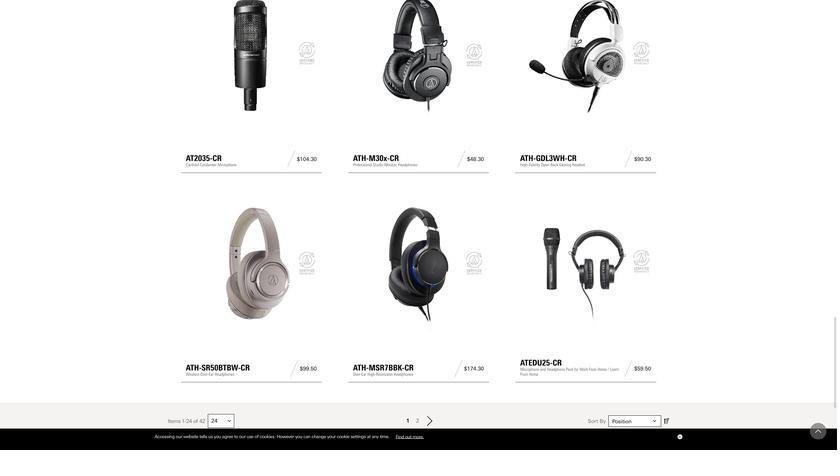 Task type: vqa. For each thing, say whether or not it's contained in the screenshot.


Task type: locate. For each thing, give the bounding box(es) containing it.
over-
[[200, 372, 209, 377], [353, 372, 361, 377]]

of right use
[[255, 434, 259, 439]]

ath-
[[353, 153, 369, 163], [520, 153, 536, 163], [186, 363, 202, 373], [353, 363, 369, 373]]

ath-gdl3wh-cr high-fidelity open-back gaming headset
[[520, 153, 585, 167]]

/
[[608, 367, 609, 372]]

microphone
[[218, 162, 237, 167], [520, 367, 539, 372]]

you left can
[[295, 434, 302, 439]]

0 vertical spatial of
[[193, 418, 198, 424]]

sr50btbw-
[[202, 363, 241, 373]]

of
[[193, 418, 198, 424], [255, 434, 259, 439]]

your
[[327, 434, 336, 439]]

items 1-24 of 42
[[168, 418, 205, 424]]

1 horizontal spatial over-
[[353, 372, 361, 377]]

headphones right "resolution"
[[394, 372, 413, 377]]

ath-sr50btbw-cr wireless over-ear headphones
[[186, 363, 250, 377]]

divider line image for at2035-cr
[[285, 151, 297, 167]]

1 horizontal spatial microphone
[[520, 367, 539, 372]]

over- right wireless
[[200, 372, 209, 377]]

tells
[[200, 434, 207, 439]]

our
[[176, 434, 182, 439], [239, 434, 246, 439]]

you
[[214, 434, 221, 439], [295, 434, 302, 439]]

over- left "resolution"
[[353, 372, 361, 377]]

us
[[208, 434, 213, 439]]

1 horizontal spatial ear
[[361, 372, 367, 377]]

ath- for sr50btbw-
[[186, 363, 202, 373]]

ath- inside ath-gdl3wh-cr high-fidelity open-back gaming headset
[[520, 153, 536, 163]]

ear left "resolution"
[[361, 372, 367, 377]]

cr for ath-sr50btbw-cr
[[241, 363, 250, 373]]

headphones inside the ath-msr7bbk-cr over-ear high-resolution headphones
[[394, 372, 413, 377]]

$48.30
[[467, 156, 484, 162]]

1 vertical spatial microphone
[[520, 367, 539, 372]]

headphones right the monitor
[[398, 162, 418, 167]]

cr inside ath-m30x-cr professional studio monitor headphones
[[390, 153, 399, 163]]

0 vertical spatial microphone
[[218, 162, 237, 167]]

to
[[234, 434, 238, 439]]

pack
[[566, 367, 574, 372]]

high-
[[520, 162, 529, 167], [368, 372, 376, 377]]

0 horizontal spatial high-
[[368, 372, 376, 377]]

find
[[396, 434, 404, 439]]

2 over- from the left
[[353, 372, 361, 377]]

1 vertical spatial high-
[[368, 372, 376, 377]]

divider line image for ath-m30x-cr
[[456, 151, 467, 167]]

0 horizontal spatial you
[[214, 434, 221, 439]]

ath- for gdl3wh-
[[520, 153, 536, 163]]

0 horizontal spatial over-
[[200, 372, 209, 377]]

headphones inside 'ath-sr50btbw-cr wireless over-ear headphones'
[[215, 372, 234, 377]]

can
[[304, 434, 311, 439]]

divider line image for ath-sr50btbw-cr
[[289, 361, 300, 377]]

cr inside 'ath-sr50btbw-cr wireless over-ear headphones'
[[241, 363, 250, 373]]

our left website
[[176, 434, 182, 439]]

ath-m30x-cr professional studio monitor headphones
[[353, 153, 418, 167]]

cr for ath-msr7bbk-cr
[[405, 363, 414, 373]]

cr for ath-gdl3wh-cr
[[568, 153, 577, 163]]

arrow up image
[[816, 428, 822, 434]]

2 our from the left
[[239, 434, 246, 439]]

of left 42
[[193, 418, 198, 424]]

ath- for m30x-
[[353, 153, 369, 163]]

ear
[[209, 372, 214, 377], [361, 372, 367, 377]]

settings
[[351, 434, 366, 439]]

gaming
[[559, 162, 571, 167]]

more.
[[413, 434, 424, 439]]

2 ear from the left
[[361, 372, 367, 377]]

cr for ath-m30x-cr
[[390, 153, 399, 163]]

accessing our website tells us you agree to our use of cookies. however you can change your cookie settings at any time.
[[155, 434, 391, 439]]

1-
[[182, 418, 186, 424]]

1 horizontal spatial from
[[589, 367, 597, 372]]

1 over- from the left
[[200, 372, 209, 377]]

divider line image
[[285, 151, 297, 167], [456, 151, 467, 167], [623, 151, 635, 167], [289, 361, 300, 377], [453, 361, 464, 377], [623, 361, 635, 377]]

divider line image for ath-msr7bbk-cr
[[453, 361, 464, 377]]

ath- inside 'ath-sr50btbw-cr wireless over-ear headphones'
[[186, 363, 202, 373]]

divider line image for atedu25-cr
[[623, 361, 635, 377]]

home left and
[[529, 372, 538, 377]]

24
[[186, 418, 192, 424]]

cookies.
[[260, 434, 276, 439]]

cr inside the ath-msr7bbk-cr over-ear high-resolution headphones
[[405, 363, 414, 373]]

1
[[407, 418, 410, 424]]

1 vertical spatial of
[[255, 434, 259, 439]]

next image
[[426, 416, 434, 426]]

set descending direction image
[[664, 417, 670, 425]]

0 horizontal spatial our
[[176, 434, 182, 439]]

0 vertical spatial high-
[[520, 162, 529, 167]]

at2035 cr image
[[186, 0, 317, 121]]

1 horizontal spatial high-
[[520, 162, 529, 167]]

headphones
[[398, 162, 418, 167], [215, 372, 234, 377], [394, 372, 413, 377]]

from down atedu25-
[[520, 372, 528, 377]]

monitor
[[384, 162, 397, 167]]

ear inside 'ath-sr50btbw-cr wireless over-ear headphones'
[[209, 372, 214, 377]]

you right us
[[214, 434, 221, 439]]

0 horizontal spatial of
[[193, 418, 198, 424]]

atedu25 cr image
[[520, 198, 651, 329]]

at2035-cr cardioid condenser microphone
[[186, 153, 237, 167]]

microphone left and
[[520, 367, 539, 372]]

cr inside the atedu25-cr microphone and headphone pack for work from home / learn from home
[[553, 358, 562, 368]]

cookie
[[337, 434, 350, 439]]

ear right wireless
[[209, 372, 214, 377]]

cr inside at2035-cr cardioid condenser microphone
[[213, 153, 222, 163]]

1 horizontal spatial our
[[239, 434, 246, 439]]

ath- inside ath-m30x-cr professional studio monitor headphones
[[353, 153, 369, 163]]

carrat down image
[[228, 420, 231, 423]]

$104.30
[[297, 156, 317, 162]]

accessing
[[155, 434, 175, 439]]

microphone inside the atedu25-cr microphone and headphone pack for work from home / learn from home
[[520, 367, 539, 372]]

cr
[[213, 153, 222, 163], [390, 153, 399, 163], [568, 153, 577, 163], [553, 358, 562, 368], [241, 363, 250, 373], [405, 363, 414, 373]]

0 horizontal spatial microphone
[[218, 162, 237, 167]]

headphones right wireless
[[215, 372, 234, 377]]

0 horizontal spatial ear
[[209, 372, 214, 377]]

pager previous image
[[403, 423, 411, 432]]

our right to
[[239, 434, 246, 439]]

ath m30x cr image
[[353, 0, 484, 121]]

back
[[551, 162, 558, 167]]

from right work
[[589, 367, 597, 372]]

cr inside ath-gdl3wh-cr high-fidelity open-back gaming headset
[[568, 153, 577, 163]]

ath- inside the ath-msr7bbk-cr over-ear high-resolution headphones
[[353, 363, 369, 373]]

home
[[598, 367, 607, 372], [529, 372, 538, 377]]

cross image
[[678, 436, 681, 438]]

$99.50
[[300, 366, 317, 372]]

at
[[367, 434, 371, 439]]

agree
[[222, 434, 233, 439]]

1 you from the left
[[214, 434, 221, 439]]

headphones inside ath-m30x-cr professional studio monitor headphones
[[398, 162, 418, 167]]

$174.30
[[464, 366, 484, 372]]

1 ear from the left
[[209, 372, 214, 377]]

from
[[589, 367, 597, 372], [520, 372, 528, 377]]

microphone right the condenser
[[218, 162, 237, 167]]

ath msr7bbk cr image
[[353, 198, 484, 329]]

ath-msr7bbk-cr over-ear high-resolution headphones
[[353, 363, 414, 377]]

1 horizontal spatial you
[[295, 434, 302, 439]]

home left /
[[598, 367, 607, 372]]



Task type: describe. For each thing, give the bounding box(es) containing it.
divider line image for ath-gdl3wh-cr
[[623, 151, 635, 167]]

resolution
[[376, 372, 393, 377]]

and
[[540, 367, 546, 372]]

high- inside ath-gdl3wh-cr high-fidelity open-back gaming headset
[[520, 162, 529, 167]]

professional
[[353, 162, 372, 167]]

atedu25-
[[520, 358, 553, 368]]

microphone inside at2035-cr cardioid condenser microphone
[[218, 162, 237, 167]]

headphones for sr50btbw-
[[215, 372, 234, 377]]

high- inside the ath-msr7bbk-cr over-ear high-resolution headphones
[[368, 372, 376, 377]]

m30x-
[[369, 153, 390, 163]]

atedu25-cr microphone and headphone pack for work from home / learn from home
[[520, 358, 619, 377]]

1 our from the left
[[176, 434, 182, 439]]

$90.30
[[635, 156, 651, 162]]

sort by
[[588, 418, 606, 424]]

0 horizontal spatial from
[[520, 372, 528, 377]]

ath sr50btbw cr image
[[186, 198, 317, 329]]

2 link
[[415, 417, 421, 426]]

at2035-
[[186, 153, 213, 163]]

items
[[168, 418, 181, 424]]

learn
[[610, 367, 619, 372]]

2
[[416, 418, 419, 424]]

change
[[312, 434, 326, 439]]

fidelity
[[529, 162, 540, 167]]

over- inside 'ath-sr50btbw-cr wireless over-ear headphones'
[[200, 372, 209, 377]]

$59.50
[[635, 366, 651, 372]]

ear inside the ath-msr7bbk-cr over-ear high-resolution headphones
[[361, 372, 367, 377]]

headphone
[[547, 367, 565, 372]]

msr7bbk-
[[369, 363, 405, 373]]

2 you from the left
[[295, 434, 302, 439]]

use
[[247, 434, 254, 439]]

by
[[600, 418, 606, 424]]

ath-gdl3 gaming headset in white color with boom microphone image
[[520, 0, 651, 121]]

time.
[[380, 434, 390, 439]]

1 horizontal spatial home
[[598, 367, 607, 372]]

over- inside the ath-msr7bbk-cr over-ear high-resolution headphones
[[353, 372, 361, 377]]

out
[[405, 434, 412, 439]]

find out more. link
[[391, 432, 429, 442]]

ath- for msr7bbk-
[[353, 363, 369, 373]]

however
[[277, 434, 294, 439]]

1 horizontal spatial of
[[255, 434, 259, 439]]

cardioid
[[186, 162, 199, 167]]

0 horizontal spatial home
[[529, 372, 538, 377]]

sort
[[588, 418, 598, 424]]

website
[[183, 434, 198, 439]]

gdl3wh-
[[536, 153, 568, 163]]

condenser
[[200, 162, 217, 167]]

wireless
[[186, 372, 199, 377]]

for
[[574, 367, 579, 372]]

studio
[[373, 162, 383, 167]]

headphones for m30x-
[[398, 162, 418, 167]]

headset
[[572, 162, 585, 167]]

work
[[580, 367, 588, 372]]

open-
[[541, 162, 551, 167]]

42
[[199, 418, 205, 424]]

find out more.
[[396, 434, 424, 439]]

any
[[372, 434, 379, 439]]

carrat down image
[[653, 420, 657, 423]]



